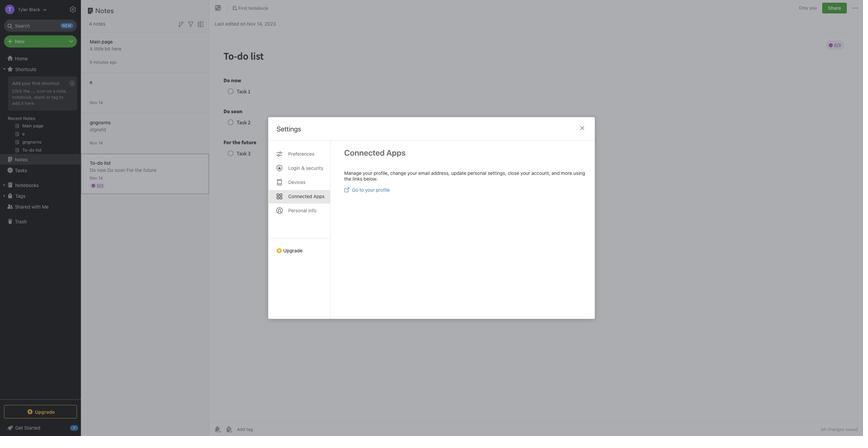 Task type: vqa. For each thing, say whether or not it's contained in the screenshot.
2023
yes



Task type: describe. For each thing, give the bounding box(es) containing it.
the inside the to-do list do now do soon for the future
[[135, 167, 142, 173]]

gngnsrns sfgnsfd
[[90, 120, 111, 132]]

tree containing home
[[0, 53, 81, 399]]

login & security
[[288, 165, 324, 171]]

me
[[42, 204, 49, 210]]

tags
[[15, 193, 25, 199]]

note list element
[[81, 0, 209, 437]]

group containing add your first shortcut
[[0, 75, 81, 157]]

...
[[31, 88, 36, 94]]

add
[[12, 100, 20, 106]]

settings
[[277, 125, 301, 133]]

home
[[15, 55, 28, 61]]

notebooks
[[15, 182, 39, 188]]

9
[[90, 60, 92, 65]]

profile
[[376, 187, 390, 193]]

2 do from the left
[[107, 167, 113, 173]]

here
[[112, 46, 121, 51]]

new button
[[4, 35, 77, 48]]

go
[[352, 187, 358, 193]]

3 14 from the top
[[98, 176, 103, 181]]

personal info
[[288, 208, 317, 214]]

edited
[[225, 21, 239, 26]]

update
[[451, 170, 467, 176]]

14 for gngnsrns
[[98, 140, 103, 146]]

account,
[[532, 170, 551, 176]]

home link
[[0, 53, 81, 64]]

manage
[[344, 170, 362, 176]]

shared with me
[[15, 204, 49, 210]]

settings,
[[488, 170, 507, 176]]

it
[[21, 100, 24, 106]]

to-do list do now do soon for the future
[[90, 160, 156, 173]]

icon on a note, notebook, stack or tag to add it here.
[[12, 88, 67, 106]]

your right close
[[521, 170, 530, 176]]

note window element
[[209, 0, 864, 437]]

e
[[90, 79, 92, 85]]

your right links
[[363, 170, 373, 176]]

settings image
[[69, 5, 77, 13]]

2023
[[265, 21, 276, 26]]

only you
[[799, 5, 817, 11]]

shortcuts button
[[0, 64, 81, 75]]

&
[[302, 165, 305, 171]]

tags button
[[0, 191, 81, 201]]

note,
[[57, 88, 67, 94]]

last edited on nov 14, 2023
[[215, 21, 276, 26]]

0 vertical spatial apps
[[387, 148, 406, 158]]

9 minutes ago
[[90, 60, 117, 65]]

1 horizontal spatial connected apps
[[344, 148, 406, 158]]

stack
[[34, 94, 45, 100]]

click
[[12, 88, 22, 94]]

sfgnsfd
[[90, 127, 106, 132]]

all changes saved
[[821, 427, 858, 432]]

minutes
[[93, 60, 109, 65]]

nov down sfgnsfd
[[90, 140, 97, 146]]

recent notes
[[8, 116, 35, 121]]

0/3
[[97, 183, 103, 188]]

1 horizontal spatial upgrade button
[[269, 238, 331, 256]]

nov 14 for e
[[90, 100, 103, 105]]

to-
[[90, 160, 97, 166]]

saved
[[846, 427, 858, 432]]

gngnsrns
[[90, 120, 111, 125]]

notes inside note list element
[[95, 7, 114, 15]]

2 vertical spatial notes
[[15, 157, 28, 162]]

little
[[94, 46, 104, 51]]

first
[[32, 81, 41, 86]]

list
[[104, 160, 111, 166]]

add a reminder image
[[214, 426, 222, 434]]

expand tags image
[[2, 193, 7, 199]]

click the ...
[[12, 88, 36, 94]]

changes
[[828, 427, 845, 432]]

page
[[102, 39, 113, 44]]

your down below.
[[365, 187, 375, 193]]

shared with me link
[[0, 201, 81, 212]]

Search text field
[[9, 20, 72, 32]]

upgrade for the right the upgrade popup button
[[283, 248, 303, 254]]

close
[[508, 170, 520, 176]]

your left email
[[408, 170, 417, 176]]

future
[[143, 167, 156, 173]]

security
[[306, 165, 324, 171]]

tag
[[52, 94, 58, 100]]

links
[[353, 176, 363, 182]]

share button
[[823, 3, 847, 13]]

0 vertical spatial connected
[[344, 148, 385, 158]]

only
[[799, 5, 809, 11]]

or
[[46, 94, 50, 100]]

go to your profile button
[[344, 187, 390, 193]]



Task type: locate. For each thing, give the bounding box(es) containing it.
notes up notes
[[95, 7, 114, 15]]

using
[[574, 170, 585, 176]]

nov inside note window element
[[247, 21, 256, 26]]

2 vertical spatial 14
[[98, 176, 103, 181]]

and
[[552, 170, 560, 176]]

apps up change
[[387, 148, 406, 158]]

2 vertical spatial the
[[344, 176, 351, 182]]

preferences
[[288, 151, 315, 157]]

0 vertical spatial the
[[23, 88, 30, 94]]

the
[[23, 88, 30, 94], [135, 167, 142, 173], [344, 176, 351, 182]]

personal
[[468, 170, 487, 176]]

0 vertical spatial connected apps
[[344, 148, 406, 158]]

new
[[15, 38, 25, 44]]

0 horizontal spatial to
[[59, 94, 63, 100]]

notes right recent in the left top of the page
[[23, 116, 35, 121]]

notes
[[93, 21, 105, 27]]

a
[[90, 46, 93, 51]]

0 horizontal spatial the
[[23, 88, 30, 94]]

1 horizontal spatial the
[[135, 167, 142, 173]]

expand notebooks image
[[2, 182, 7, 188]]

1 14 from the top
[[98, 100, 103, 105]]

0 vertical spatial on
[[240, 21, 246, 26]]

connected up manage
[[344, 148, 385, 158]]

main
[[90, 39, 100, 44]]

upgrade
[[283, 248, 303, 254], [35, 409, 55, 415]]

close image
[[579, 124, 587, 132]]

main page a little bit here
[[90, 39, 121, 51]]

4 notes
[[89, 21, 105, 27]]

notebooks link
[[0, 180, 81, 191]]

icon
[[37, 88, 45, 94]]

last
[[215, 21, 224, 26]]

4
[[89, 21, 92, 27]]

1 vertical spatial upgrade button
[[4, 405, 77, 419]]

on right edited
[[240, 21, 246, 26]]

below.
[[364, 176, 378, 182]]

shortcuts
[[15, 66, 36, 72]]

0 vertical spatial to
[[59, 94, 63, 100]]

0 vertical spatial notes
[[95, 7, 114, 15]]

nov 14 for gngnsrns
[[90, 140, 103, 146]]

1 vertical spatial upgrade
[[35, 409, 55, 415]]

on
[[240, 21, 246, 26], [47, 88, 52, 94]]

recent
[[8, 116, 22, 121]]

connected up 'personal info'
[[288, 194, 312, 199]]

do down to-
[[90, 167, 96, 173]]

0 horizontal spatial on
[[47, 88, 52, 94]]

go to your profile
[[352, 187, 390, 193]]

share
[[828, 5, 842, 11]]

a
[[53, 88, 55, 94]]

manage your profile, change your email address, update personal settings, close your account, and more using the links below.
[[344, 170, 585, 182]]

2 vertical spatial nov 14
[[90, 176, 103, 181]]

first notebook
[[238, 5, 269, 11]]

0 horizontal spatial connected apps
[[288, 194, 325, 199]]

personal
[[288, 208, 307, 214]]

nov down e
[[90, 100, 97, 105]]

now
[[97, 167, 106, 173]]

do
[[90, 167, 96, 173], [107, 167, 113, 173]]

first
[[238, 5, 247, 11]]

1 vertical spatial nov 14
[[90, 140, 103, 146]]

1 vertical spatial notes
[[23, 116, 35, 121]]

do down list
[[107, 167, 113, 173]]

notes link
[[0, 154, 81, 165]]

on inside icon on a note, notebook, stack or tag to add it here.
[[47, 88, 52, 94]]

14 for e
[[98, 100, 103, 105]]

1 horizontal spatial on
[[240, 21, 246, 26]]

1 do from the left
[[90, 167, 96, 173]]

trash link
[[0, 216, 81, 227]]

nov up 0/3
[[90, 176, 97, 181]]

add
[[12, 81, 20, 86]]

you
[[810, 5, 817, 11]]

shortcut
[[42, 81, 59, 86]]

to right go
[[360, 187, 364, 193]]

0 horizontal spatial upgrade button
[[4, 405, 77, 419]]

nov
[[247, 21, 256, 26], [90, 100, 97, 105], [90, 140, 97, 146], [90, 176, 97, 181]]

2 nov 14 from the top
[[90, 140, 103, 146]]

add your first shortcut
[[12, 81, 59, 86]]

14
[[98, 100, 103, 105], [98, 140, 103, 146], [98, 176, 103, 181]]

to
[[59, 94, 63, 100], [360, 187, 364, 193]]

1 vertical spatial on
[[47, 88, 52, 94]]

tree
[[0, 53, 81, 399]]

tab list
[[269, 141, 331, 319]]

trash
[[15, 219, 27, 224]]

0 vertical spatial upgrade button
[[269, 238, 331, 256]]

add tag image
[[225, 426, 233, 434]]

1 horizontal spatial do
[[107, 167, 113, 173]]

the inside manage your profile, change your email address, update personal settings, close your account, and more using the links below.
[[344, 176, 351, 182]]

0 vertical spatial nov 14
[[90, 100, 103, 105]]

Note Editor text field
[[209, 32, 864, 423]]

notes
[[95, 7, 114, 15], [23, 116, 35, 121], [15, 157, 28, 162]]

1 horizontal spatial connected
[[344, 148, 385, 158]]

tasks
[[15, 167, 27, 173]]

14 down sfgnsfd
[[98, 140, 103, 146]]

nov 14
[[90, 100, 103, 105], [90, 140, 103, 146], [90, 176, 103, 181]]

1 vertical spatial apps
[[314, 194, 325, 199]]

1 vertical spatial connected
[[288, 194, 312, 199]]

0 horizontal spatial connected
[[288, 194, 312, 199]]

your inside group
[[22, 81, 31, 86]]

1 horizontal spatial upgrade
[[283, 248, 303, 254]]

apps up info
[[314, 194, 325, 199]]

on left a
[[47, 88, 52, 94]]

notebook
[[249, 5, 269, 11]]

the left ...
[[23, 88, 30, 94]]

the right for
[[135, 167, 142, 173]]

connected
[[344, 148, 385, 158], [288, 194, 312, 199]]

nov left 14,
[[247, 21, 256, 26]]

2 14 from the top
[[98, 140, 103, 146]]

your up click the ...
[[22, 81, 31, 86]]

3 nov 14 from the top
[[90, 176, 103, 181]]

nov 14 down sfgnsfd
[[90, 140, 103, 146]]

1 nov 14 from the top
[[90, 100, 103, 105]]

0 horizontal spatial upgrade
[[35, 409, 55, 415]]

address,
[[431, 170, 450, 176]]

on inside note window element
[[240, 21, 246, 26]]

nov 14 up 0/3
[[90, 176, 103, 181]]

upgrade for the left the upgrade popup button
[[35, 409, 55, 415]]

login
[[288, 165, 300, 171]]

apps
[[387, 148, 406, 158], [314, 194, 325, 199]]

connected apps up 'personal info'
[[288, 194, 325, 199]]

the left links
[[344, 176, 351, 182]]

tasks button
[[0, 165, 81, 176]]

connected apps
[[344, 148, 406, 158], [288, 194, 325, 199]]

None search field
[[9, 20, 72, 32]]

0 vertical spatial 14
[[98, 100, 103, 105]]

0 horizontal spatial do
[[90, 167, 96, 173]]

with
[[32, 204, 41, 210]]

expand note image
[[214, 4, 222, 12]]

0 vertical spatial upgrade
[[283, 248, 303, 254]]

here.
[[25, 100, 35, 106]]

profile,
[[374, 170, 389, 176]]

email
[[419, 170, 430, 176]]

the inside group
[[23, 88, 30, 94]]

notebook,
[[12, 94, 33, 100]]

connected apps up profile,
[[344, 148, 406, 158]]

soon
[[115, 167, 125, 173]]

1 vertical spatial 14
[[98, 140, 103, 146]]

1 vertical spatial to
[[360, 187, 364, 193]]

tab list containing preferences
[[269, 141, 331, 319]]

14 up gngnsrns
[[98, 100, 103, 105]]

info
[[308, 208, 317, 214]]

to down note,
[[59, 94, 63, 100]]

upgrade inside tab list
[[283, 248, 303, 254]]

nov 14 up gngnsrns
[[90, 100, 103, 105]]

bit
[[105, 46, 110, 51]]

to inside icon on a note, notebook, stack or tag to add it here.
[[59, 94, 63, 100]]

notes up "tasks"
[[15, 157, 28, 162]]

ago
[[110, 60, 117, 65]]

0 horizontal spatial apps
[[314, 194, 325, 199]]

1 horizontal spatial to
[[360, 187, 364, 193]]

14,
[[257, 21, 263, 26]]

first notebook button
[[230, 3, 271, 13]]

14 up 0/3
[[98, 176, 103, 181]]

2 horizontal spatial the
[[344, 176, 351, 182]]

group
[[0, 75, 81, 157]]

all
[[821, 427, 826, 432]]

1 horizontal spatial apps
[[387, 148, 406, 158]]

1 vertical spatial connected apps
[[288, 194, 325, 199]]

do
[[97, 160, 103, 166]]

notes inside group
[[23, 116, 35, 121]]

more
[[561, 170, 572, 176]]

1 vertical spatial the
[[135, 167, 142, 173]]

your
[[22, 81, 31, 86], [363, 170, 373, 176], [408, 170, 417, 176], [521, 170, 530, 176], [365, 187, 375, 193]]



